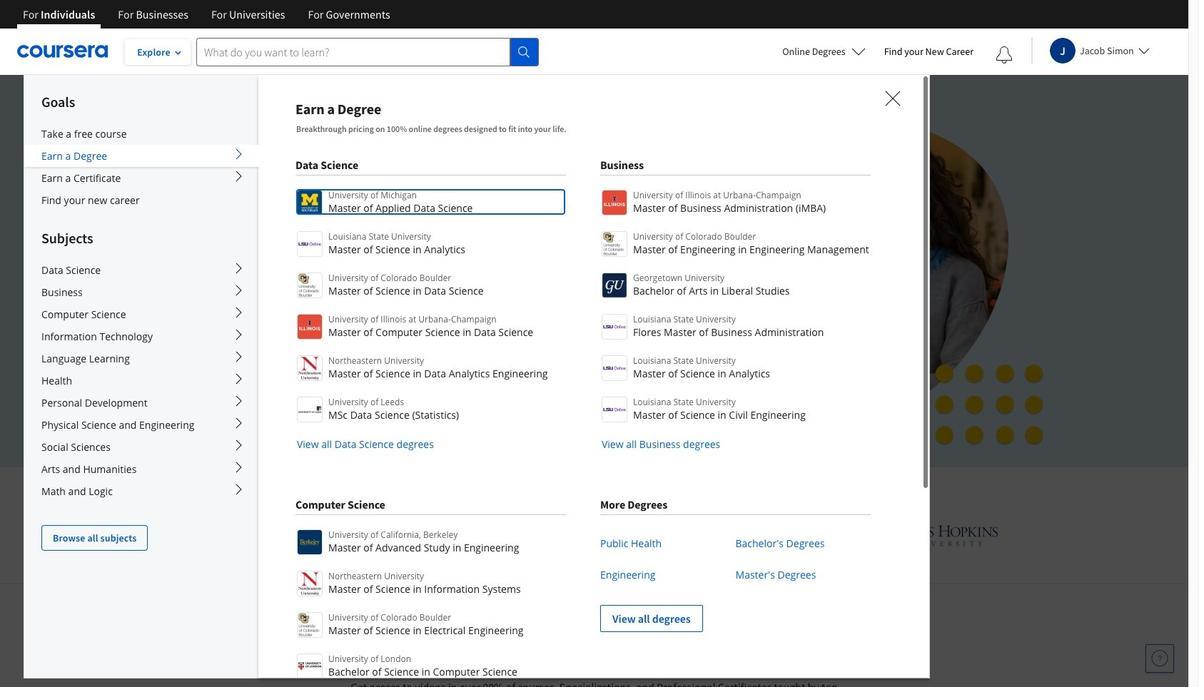 Task type: locate. For each thing, give the bounding box(es) containing it.
hec paris image
[[767, 521, 817, 551]]

What do you want to learn? text field
[[196, 37, 511, 66]]

0 vertical spatial northeastern university  logo image
[[297, 356, 323, 381]]

coursera plus image
[[180, 134, 398, 155]]

banner navigation
[[11, 0, 402, 39]]

2 vertical spatial university of colorado boulder logo image
[[297, 613, 323, 638]]

university of london logo image
[[297, 654, 323, 680]]

university of colorado boulder logo image
[[602, 231, 628, 257], [297, 273, 323, 298], [297, 613, 323, 638]]

list item
[[296, 437, 566, 452], [600, 437, 871, 452], [600, 591, 871, 633]]

1 vertical spatial northeastern university  logo image
[[297, 571, 323, 597]]

northeastern university  logo image down university of california, berkeley logo
[[297, 571, 323, 597]]

1 vertical spatial university of illinois at urbana-champaign logo image
[[297, 314, 323, 340]]

None search field
[[196, 37, 539, 66]]

group
[[24, 74, 930, 688]]

1 horizontal spatial university of illinois at urbana-champaign logo image
[[602, 190, 628, 216]]

northeastern university  logo image
[[297, 356, 323, 381], [297, 571, 323, 597]]

google image
[[460, 523, 537, 549]]

list
[[296, 189, 566, 452], [600, 189, 871, 452], [296, 528, 566, 688], [600, 528, 871, 633]]

1 vertical spatial university of colorado boulder logo image
[[297, 273, 323, 298]]

northeastern university  logo image up university of leeds logo
[[297, 356, 323, 381]]

louisiana state university logo image
[[297, 231, 323, 257], [602, 314, 628, 340], [602, 356, 628, 381], [602, 397, 628, 423]]

university of illinois at urbana-champaign image
[[190, 524, 302, 547]]

coursera image
[[17, 40, 108, 63]]

university of illinois at urbana-champaign logo image
[[602, 190, 628, 216], [297, 314, 323, 340]]

0 vertical spatial university of illinois at urbana-champaign logo image
[[602, 190, 628, 216]]

university of colorado boulder logo image for the university of michigan logo
[[297, 273, 323, 298]]

0 vertical spatial university of colorado boulder logo image
[[602, 231, 628, 257]]



Task type: vqa. For each thing, say whether or not it's contained in the screenshot.
Find your New Career link
no



Task type: describe. For each thing, give the bounding box(es) containing it.
university of leeds logo image
[[297, 397, 323, 423]]

georgetown university logo image
[[602, 273, 628, 298]]

0 horizontal spatial university of illinois at urbana-champaign logo image
[[297, 314, 323, 340]]

johns hopkins university image
[[863, 523, 999, 549]]

2 northeastern university  logo image from the top
[[297, 571, 323, 597]]

explore menu element
[[24, 75, 258, 551]]

university of colorado boulder logo image for university of california, berkeley logo
[[297, 613, 323, 638]]

help center image
[[1152, 650, 1169, 668]]

university of michigan logo image
[[297, 190, 323, 216]]

1 northeastern university  logo image from the top
[[297, 356, 323, 381]]

university of michigan image
[[583, 516, 620, 556]]

duke university image
[[348, 523, 414, 546]]

university of california, berkeley logo image
[[297, 530, 323, 556]]



